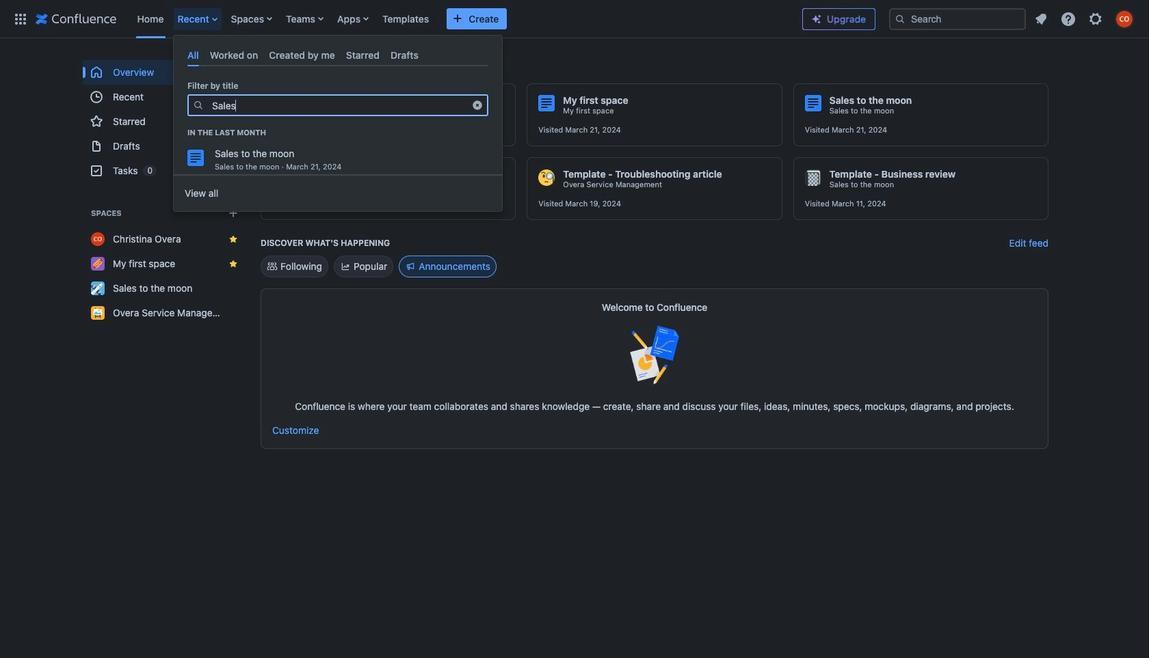 Task type: locate. For each thing, give the bounding box(es) containing it.
unstar this space image
[[228, 234, 239, 245]]

None search field
[[889, 8, 1026, 30]]

tab list
[[182, 44, 494, 66]]

list
[[130, 0, 791, 38], [1029, 6, 1141, 31]]

list for appswitcher icon
[[130, 0, 791, 38]]

0 horizontal spatial list
[[130, 0, 791, 38]]

confluence image
[[36, 11, 117, 27], [36, 11, 117, 27]]

group
[[83, 60, 247, 183]]

:face_with_monocle: image
[[539, 170, 555, 186]]

:face_with_monocle: image
[[539, 170, 555, 186]]

notification icon image
[[1033, 11, 1049, 27]]

1 horizontal spatial list
[[1029, 6, 1141, 31]]

premium image
[[811, 14, 822, 25]]

banner
[[0, 0, 1149, 41]]

global element
[[8, 0, 791, 38]]

list item
[[173, 0, 223, 38]]

appswitcher icon image
[[12, 11, 29, 27]]

None text field
[[208, 96, 468, 115]]

help icon image
[[1060, 11, 1077, 27]]

list for premium image
[[1029, 6, 1141, 31]]



Task type: vqa. For each thing, say whether or not it's contained in the screenshot.
top Task image
no



Task type: describe. For each thing, give the bounding box(es) containing it.
unstar this space image
[[228, 259, 239, 270]]

:notebook: image
[[805, 170, 821, 186]]

create a space image
[[225, 205, 241, 222]]

settings icon image
[[1088, 11, 1104, 27]]

clear search field image
[[472, 100, 483, 111]]

Search field
[[889, 8, 1026, 30]]

:notebook: image
[[805, 170, 821, 186]]

search image
[[895, 13, 906, 24]]



